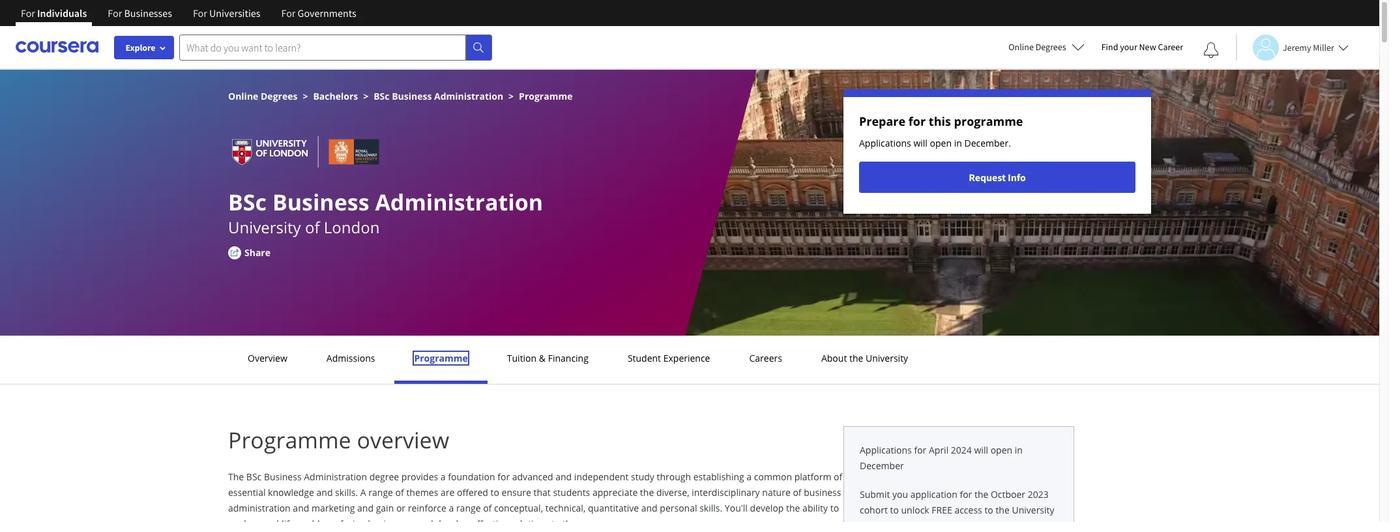 Task type: describe. For each thing, give the bounding box(es) containing it.
info
[[1008, 171, 1026, 184]]

the
[[228, 471, 244, 483]]

bachelors
[[313, 90, 358, 102]]

0 vertical spatial in
[[955, 137, 963, 149]]

submit you application for the octboer 2023 cohort to unlock free access to the university of london's
[[860, 488, 1055, 522]]

find your new career
[[1102, 41, 1184, 53]]

share button
[[228, 246, 290, 260]]

octboer
[[991, 488, 1026, 501]]

administration inside the bsc business administration university of london
[[375, 187, 543, 217]]

and down the reinforce at the left
[[417, 518, 433, 522]]

online degrees button
[[999, 33, 1095, 61]]

jeremy miller
[[1283, 41, 1335, 53]]

platform
[[795, 471, 832, 483]]

april
[[929, 444, 949, 457]]

of up business
[[834, 471, 843, 483]]

share
[[245, 247, 271, 259]]

for individuals
[[21, 7, 87, 20]]

businesses
[[124, 7, 172, 20]]

explore
[[126, 42, 156, 53]]

quantitative
[[588, 502, 639, 515]]

marketing
[[312, 502, 355, 515]]

the down the study
[[640, 487, 654, 499]]

that
[[534, 487, 551, 499]]

ability
[[803, 502, 828, 515]]

interdisciplinary
[[692, 487, 760, 499]]

december
[[860, 460, 904, 472]]

jeremy miller button
[[1237, 34, 1349, 60]]

common
[[754, 471, 792, 483]]

governments
[[298, 7, 357, 20]]

2023
[[1028, 488, 1049, 501]]

a
[[361, 487, 366, 499]]

advanced
[[512, 471, 553, 483]]

0 horizontal spatial range
[[369, 487, 393, 499]]

0 horizontal spatial a
[[441, 471, 446, 483]]

and up marketing
[[317, 487, 333, 499]]

to up london's at right bottom
[[891, 504, 899, 517]]

in inside the applications for april 2024 will open in december
[[1015, 444, 1023, 457]]

cohort
[[860, 504, 888, 517]]

you'll
[[725, 502, 748, 515]]

student experience
[[628, 352, 711, 365]]

appreciate
[[593, 487, 638, 499]]

business inside the bsc business administration degree provides a foundation for advanced and independent study through establishing a common platform of essential knowledge and skills. a range of themes are offered to ensure that students appreciate the diverse, interdisciplinary nature of business administration and marketing and gain or reinforce a range of conceptual, technical, quantitative and personal skills. you'll develop the ability to analyse real-life problems facing businesses and develop effective solutions to them.
[[264, 471, 302, 483]]

and down diverse, at left
[[642, 502, 658, 515]]

facing
[[340, 518, 366, 522]]

1 > from the left
[[303, 90, 308, 102]]

show notifications image
[[1204, 42, 1220, 58]]

the left ability
[[787, 502, 801, 515]]

degree
[[370, 471, 399, 483]]

essential
[[228, 487, 266, 499]]

universities
[[209, 7, 261, 20]]

online for online degrees
[[1009, 41, 1034, 53]]

banner navigation
[[10, 0, 367, 36]]

for left this
[[909, 113, 926, 129]]

london
[[324, 217, 380, 238]]

business
[[804, 487, 842, 499]]

independent
[[574, 471, 629, 483]]

to right ability
[[831, 502, 839, 515]]

business inside the bsc business administration university of london
[[273, 187, 370, 217]]

1 horizontal spatial a
[[449, 502, 454, 515]]

university inside the bsc business administration university of london
[[228, 217, 301, 238]]

explore button
[[114, 36, 174, 59]]

your
[[1121, 41, 1138, 53]]

for for businesses
[[108, 7, 122, 20]]

find your new career link
[[1095, 39, 1190, 55]]

0 vertical spatial skills.
[[335, 487, 358, 499]]

administration
[[228, 502, 291, 515]]

bachelors link
[[313, 90, 358, 102]]

application
[[911, 488, 958, 501]]

2024
[[951, 444, 972, 457]]

miller
[[1314, 41, 1335, 53]]

unlock
[[902, 504, 930, 517]]

gain
[[376, 502, 394, 515]]

the right about
[[850, 352, 864, 365]]

provides
[[402, 471, 438, 483]]

of inside the bsc business administration university of london
[[305, 217, 320, 238]]

0 vertical spatial bsc
[[374, 90, 390, 102]]

applications for applications for april 2024 will open in december
[[860, 444, 912, 457]]

applications will open in december.
[[860, 137, 1011, 149]]

foundation
[[448, 471, 495, 483]]

programme for programme
[[414, 352, 468, 365]]

overview
[[357, 425, 449, 455]]

technical,
[[546, 502, 586, 515]]

will inside the applications for april 2024 will open in december
[[975, 444, 989, 457]]

programme link
[[411, 352, 472, 365]]

for inside the applications for april 2024 will open in december
[[915, 444, 927, 457]]

you
[[893, 488, 909, 501]]

ensure
[[502, 487, 531, 499]]

&
[[539, 352, 546, 365]]

conceptual,
[[494, 502, 543, 515]]

online degrees
[[1009, 41, 1067, 53]]

businesses
[[368, 518, 415, 522]]

free
[[932, 504, 953, 517]]

and up life
[[293, 502, 309, 515]]

london's
[[871, 520, 910, 522]]

submit
[[860, 488, 890, 501]]

open inside the applications for april 2024 will open in december
[[991, 444, 1013, 457]]

bsc inside the bsc business administration degree provides a foundation for advanced and independent study through establishing a common platform of essential knowledge and skills. a range of themes are offered to ensure that students appreciate the diverse, interdisciplinary nature of business administration and marketing and gain or reinforce a range of conceptual, technical, quantitative and personal skills. you'll develop the ability to analyse real-life problems facing businesses and develop effective solutions to them.
[[246, 471, 262, 483]]

0 vertical spatial develop
[[750, 502, 784, 515]]

for inside the bsc business administration degree provides a foundation for advanced and independent study through establishing a common platform of essential knowledge and skills. a range of themes are offered to ensure that students appreciate the diverse, interdisciplinary nature of business administration and marketing and gain or reinforce a range of conceptual, technical, quantitative and personal skills. you'll develop the ability to analyse real-life problems facing businesses and develop effective solutions to them.
[[498, 471, 510, 483]]

for inside submit you application for the octboer 2023 cohort to unlock free access to the university of london's
[[960, 488, 973, 501]]

university inside submit you application for the octboer 2023 cohort to unlock free access to the university of london's
[[1012, 504, 1055, 517]]

for for individuals
[[21, 7, 35, 20]]

about
[[822, 352, 847, 365]]

coursera image
[[16, 37, 98, 58]]

problems
[[297, 518, 338, 522]]

tuition & financing
[[507, 352, 589, 365]]

the bsc business administration degree provides a foundation for advanced and independent study through establishing a common platform of essential knowledge and skills. a range of themes are offered to ensure that students appreciate the diverse, interdisciplinary nature of business administration and marketing and gain or reinforce a range of conceptual, technical, quantitative and personal skills. you'll develop the ability to analyse real-life problems facing businesses and develop effective solutions to them.
[[228, 471, 843, 522]]

access
[[955, 504, 983, 517]]

them.
[[563, 518, 588, 522]]



Task type: locate. For each thing, give the bounding box(es) containing it.
degrees left find
[[1036, 41, 1067, 53]]

1 horizontal spatial open
[[991, 444, 1013, 457]]

range
[[369, 487, 393, 499], [456, 502, 481, 515]]

0 horizontal spatial develop
[[436, 518, 470, 522]]

1 vertical spatial university
[[866, 352, 909, 365]]

and down a
[[357, 502, 374, 515]]

1 vertical spatial in
[[1015, 444, 1023, 457]]

for for universities
[[193, 7, 207, 20]]

in
[[955, 137, 963, 149], [1015, 444, 1023, 457]]

0 horizontal spatial >
[[303, 90, 308, 102]]

degrees inside dropdown button
[[1036, 41, 1067, 53]]

or
[[396, 502, 406, 515]]

1 horizontal spatial in
[[1015, 444, 1023, 457]]

3 > from the left
[[509, 90, 514, 102]]

for left individuals on the top left
[[21, 7, 35, 20]]

bsc up essential at the left bottom of page
[[246, 471, 262, 483]]

the down octboer
[[996, 504, 1010, 517]]

0 vertical spatial range
[[369, 487, 393, 499]]

and up students
[[556, 471, 572, 483]]

financing
[[548, 352, 589, 365]]

university of london image
[[228, 136, 385, 168]]

to left ensure
[[491, 487, 500, 499]]

for universities
[[193, 7, 261, 20]]

0 vertical spatial degrees
[[1036, 41, 1067, 53]]

0 horizontal spatial skills.
[[335, 487, 358, 499]]

bsc business administration link
[[374, 90, 504, 102]]

2 vertical spatial business
[[264, 471, 302, 483]]

online inside dropdown button
[[1009, 41, 1034, 53]]

in down prepare for this programme
[[955, 137, 963, 149]]

administration inside the bsc business administration degree provides a foundation for advanced and independent study through establishing a common platform of essential knowledge and skills. a range of themes are offered to ensure that students appreciate the diverse, interdisciplinary nature of business administration and marketing and gain or reinforce a range of conceptual, technical, quantitative and personal skills. you'll develop the ability to analyse real-life problems facing businesses and develop effective solutions to them.
[[304, 471, 367, 483]]

of down "cohort"
[[860, 520, 869, 522]]

will right the '2024'
[[975, 444, 989, 457]]

applications down prepare
[[860, 137, 912, 149]]

for left governments
[[281, 7, 296, 20]]

0 vertical spatial applications
[[860, 137, 912, 149]]

programme for programme overview
[[228, 425, 351, 455]]

programme
[[519, 90, 573, 102], [414, 352, 468, 365], [228, 425, 351, 455]]

open right the '2024'
[[991, 444, 1013, 457]]

for
[[909, 113, 926, 129], [915, 444, 927, 457], [498, 471, 510, 483], [960, 488, 973, 501]]

range down degree
[[369, 487, 393, 499]]

1 vertical spatial degrees
[[261, 90, 298, 102]]

bsc up share
[[228, 187, 267, 217]]

open
[[930, 137, 952, 149], [991, 444, 1013, 457]]

0 vertical spatial open
[[930, 137, 952, 149]]

1 for from the left
[[21, 7, 35, 20]]

online degrees > bachelors > bsc business administration > programme
[[228, 90, 573, 102]]

this
[[929, 113, 951, 129]]

0 horizontal spatial online
[[228, 90, 259, 102]]

What do you want to learn? text field
[[179, 34, 466, 60]]

applications
[[860, 137, 912, 149], [860, 444, 912, 457]]

bsc
[[374, 90, 390, 102], [228, 187, 267, 217], [246, 471, 262, 483]]

develop down are
[[436, 518, 470, 522]]

bsc right 'bachelors' link
[[374, 90, 390, 102]]

skills. down 'interdisciplinary'
[[700, 502, 723, 515]]

>
[[303, 90, 308, 102], [363, 90, 369, 102], [509, 90, 514, 102]]

1 horizontal spatial >
[[363, 90, 369, 102]]

establishing
[[694, 471, 745, 483]]

life
[[282, 518, 295, 522]]

for left universities in the top of the page
[[193, 7, 207, 20]]

develop down nature
[[750, 502, 784, 515]]

1 horizontal spatial programme
[[414, 352, 468, 365]]

will
[[914, 137, 928, 149], [975, 444, 989, 457]]

a left common at bottom right
[[747, 471, 752, 483]]

0 vertical spatial administration
[[434, 90, 504, 102]]

reinforce
[[408, 502, 447, 515]]

and
[[556, 471, 572, 483], [317, 487, 333, 499], [293, 502, 309, 515], [357, 502, 374, 515], [642, 502, 658, 515], [417, 518, 433, 522]]

about the university link
[[818, 352, 912, 365]]

online for online degrees > bachelors > bsc business administration > programme
[[228, 90, 259, 102]]

the up access
[[975, 488, 989, 501]]

degrees left 'bachelors' link
[[261, 90, 298, 102]]

are
[[441, 487, 455, 499]]

1 vertical spatial online
[[228, 90, 259, 102]]

1 vertical spatial open
[[991, 444, 1013, 457]]

in up octboer
[[1015, 444, 1023, 457]]

1 horizontal spatial will
[[975, 444, 989, 457]]

overview
[[248, 352, 287, 365]]

skills.
[[335, 487, 358, 499], [700, 502, 723, 515]]

for governments
[[281, 7, 357, 20]]

2 horizontal spatial university
[[1012, 504, 1055, 517]]

0 horizontal spatial will
[[914, 137, 928, 149]]

of right nature
[[793, 487, 802, 499]]

2 vertical spatial administration
[[304, 471, 367, 483]]

student experience link
[[624, 352, 714, 365]]

2 horizontal spatial >
[[509, 90, 514, 102]]

the
[[850, 352, 864, 365], [640, 487, 654, 499], [975, 488, 989, 501], [787, 502, 801, 515], [996, 504, 1010, 517]]

tuition
[[507, 352, 537, 365]]

of up effective
[[483, 502, 492, 515]]

2 > from the left
[[363, 90, 369, 102]]

1 horizontal spatial university
[[866, 352, 909, 365]]

3 for from the left
[[193, 7, 207, 20]]

about the university
[[822, 352, 909, 365]]

1 vertical spatial skills.
[[700, 502, 723, 515]]

knowledge
[[268, 487, 314, 499]]

individuals
[[37, 7, 87, 20]]

0 vertical spatial business
[[392, 90, 432, 102]]

admissions
[[327, 352, 375, 365]]

applications for applications will open in december.
[[860, 137, 912, 149]]

2 vertical spatial bsc
[[246, 471, 262, 483]]

0 vertical spatial online
[[1009, 41, 1034, 53]]

a
[[441, 471, 446, 483], [747, 471, 752, 483], [449, 502, 454, 515]]

skills. left a
[[335, 487, 358, 499]]

business
[[392, 90, 432, 102], [273, 187, 370, 217], [264, 471, 302, 483]]

administration
[[434, 90, 504, 102], [375, 187, 543, 217], [304, 471, 367, 483]]

1 vertical spatial programme
[[414, 352, 468, 365]]

to right access
[[985, 504, 994, 517]]

themes
[[407, 487, 439, 499]]

real-
[[263, 518, 282, 522]]

overview link
[[244, 352, 291, 365]]

1 vertical spatial will
[[975, 444, 989, 457]]

experience
[[664, 352, 711, 365]]

prepare
[[860, 113, 906, 129]]

for left businesses
[[108, 7, 122, 20]]

0 horizontal spatial university
[[228, 217, 301, 238]]

analyse
[[228, 518, 260, 522]]

0 horizontal spatial degrees
[[261, 90, 298, 102]]

0 vertical spatial will
[[914, 137, 928, 149]]

bsc inside the bsc business administration university of london
[[228, 187, 267, 217]]

None search field
[[179, 34, 492, 60]]

nature
[[763, 487, 791, 499]]

bsc business administration university of london
[[228, 187, 543, 238]]

4 for from the left
[[281, 7, 296, 20]]

1 horizontal spatial online
[[1009, 41, 1034, 53]]

of up or at the left
[[396, 487, 404, 499]]

1 horizontal spatial develop
[[750, 502, 784, 515]]

0 horizontal spatial programme
[[228, 425, 351, 455]]

through
[[657, 471, 691, 483]]

1 horizontal spatial skills.
[[700, 502, 723, 515]]

offered
[[457, 487, 488, 499]]

2 for from the left
[[108, 7, 122, 20]]

of left london
[[305, 217, 320, 238]]

university
[[228, 217, 301, 238], [866, 352, 909, 365], [1012, 504, 1055, 517]]

2 horizontal spatial programme
[[519, 90, 573, 102]]

0 vertical spatial programme
[[519, 90, 573, 102]]

programme overview
[[228, 425, 449, 455]]

career
[[1159, 41, 1184, 53]]

applications inside the applications for april 2024 will open in december
[[860, 444, 912, 457]]

jeremy
[[1283, 41, 1312, 53]]

for left april
[[915, 444, 927, 457]]

1 horizontal spatial degrees
[[1036, 41, 1067, 53]]

new
[[1140, 41, 1157, 53]]

1 horizontal spatial range
[[456, 502, 481, 515]]

1 vertical spatial develop
[[436, 518, 470, 522]]

study
[[631, 471, 655, 483]]

request
[[969, 171, 1006, 184]]

effective
[[472, 518, 508, 522]]

careers
[[750, 352, 783, 365]]

0 horizontal spatial open
[[930, 137, 952, 149]]

university down 2023
[[1012, 504, 1055, 517]]

prepare for this programme
[[860, 113, 1024, 129]]

0 vertical spatial university
[[228, 217, 301, 238]]

admissions link
[[323, 352, 379, 365]]

1 vertical spatial business
[[273, 187, 370, 217]]

student
[[628, 352, 661, 365]]

degrees for online degrees
[[1036, 41, 1067, 53]]

for up access
[[960, 488, 973, 501]]

will down prepare for this programme
[[914, 137, 928, 149]]

degrees for online degrees > bachelors > bsc business administration > programme
[[261, 90, 298, 102]]

university right about
[[866, 352, 909, 365]]

for businesses
[[108, 7, 172, 20]]

for up ensure
[[498, 471, 510, 483]]

university up share button
[[228, 217, 301, 238]]

students
[[553, 487, 590, 499]]

2 vertical spatial university
[[1012, 504, 1055, 517]]

applications for april 2024 will open in december
[[860, 444, 1023, 472]]

tuition & financing link
[[503, 352, 593, 365]]

2 vertical spatial programme
[[228, 425, 351, 455]]

find
[[1102, 41, 1119, 53]]

2 horizontal spatial a
[[747, 471, 752, 483]]

for for governments
[[281, 7, 296, 20]]

online degrees link
[[228, 90, 298, 102]]

a up are
[[441, 471, 446, 483]]

1 vertical spatial range
[[456, 502, 481, 515]]

applications up december
[[860, 444, 912, 457]]

1 vertical spatial administration
[[375, 187, 543, 217]]

a down are
[[449, 502, 454, 515]]

range down "offered" on the left of page
[[456, 502, 481, 515]]

to down "technical,"
[[552, 518, 560, 522]]

0 horizontal spatial in
[[955, 137, 963, 149]]

request info button
[[860, 162, 1136, 193]]

december.
[[965, 137, 1011, 149]]

open down prepare for this programme
[[930, 137, 952, 149]]

1 vertical spatial applications
[[860, 444, 912, 457]]

of inside submit you application for the octboer 2023 cohort to unlock free access to the university of london's
[[860, 520, 869, 522]]

personal
[[660, 502, 698, 515]]

1 vertical spatial bsc
[[228, 187, 267, 217]]



Task type: vqa. For each thing, say whether or not it's contained in the screenshot.
the right leading
no



